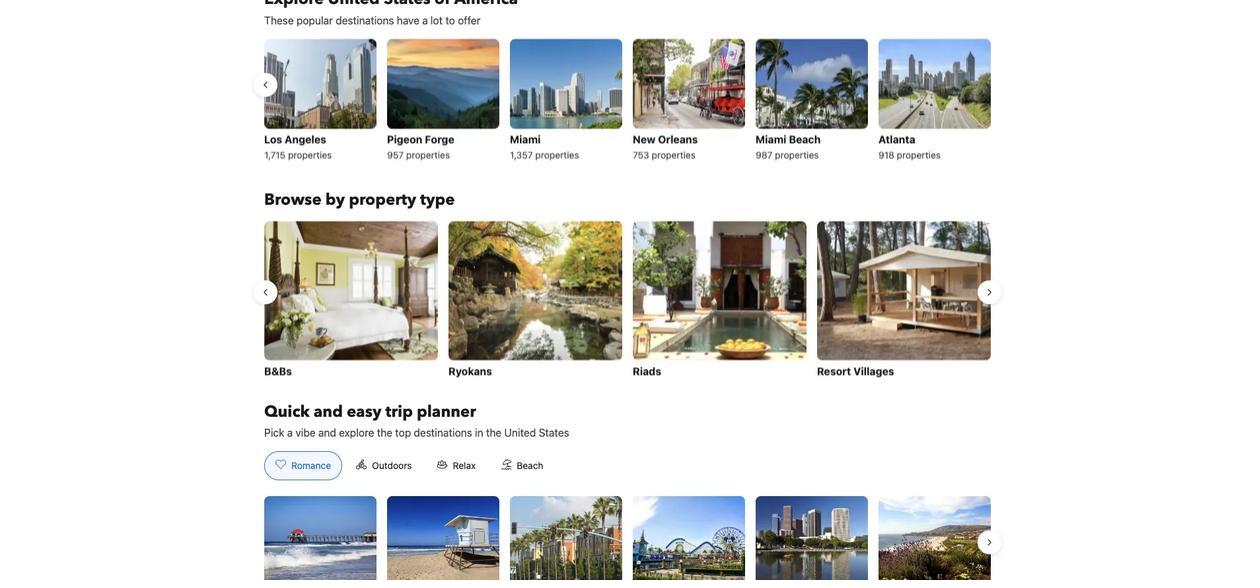 Task type: describe. For each thing, give the bounding box(es) containing it.
browse
[[264, 189, 322, 211]]

to
[[446, 14, 455, 26]]

browse by property type
[[264, 189, 455, 211]]

new
[[633, 133, 656, 145]]

pigeon
[[387, 133, 423, 145]]

1 vertical spatial and
[[319, 427, 336, 439]]

atlanta 918 properties
[[879, 133, 941, 160]]

popular
[[297, 14, 333, 26]]

quick
[[264, 401, 310, 423]]

outdoors button
[[345, 451, 423, 480]]

destinations inside quick and easy trip planner pick a vibe and explore the top destinations in the united states
[[414, 427, 472, 439]]

have
[[397, 14, 420, 26]]

quick and easy trip planner pick a vibe and explore the top destinations in the united states
[[264, 401, 570, 439]]

united
[[505, 427, 536, 439]]

1,715
[[264, 149, 286, 160]]

resort villages
[[818, 364, 895, 377]]

miami for beach
[[756, 133, 787, 145]]

pick
[[264, 427, 285, 439]]

riads
[[633, 364, 662, 377]]

beach inside button
[[517, 460, 544, 471]]

properties inside the "miami 1,357 properties"
[[536, 149, 579, 160]]

riads link
[[633, 221, 807, 380]]

outdoors
[[372, 460, 412, 471]]

properties for miami
[[775, 149, 819, 160]]

a inside quick and easy trip planner pick a vibe and explore the top destinations in the united states
[[287, 427, 293, 439]]

beach button
[[490, 451, 555, 480]]

0 vertical spatial a
[[422, 14, 428, 26]]

753
[[633, 149, 650, 160]]

angeles
[[285, 133, 326, 145]]

properties for pigeon
[[406, 149, 450, 160]]

properties for los
[[288, 149, 332, 160]]

1,357
[[510, 149, 533, 160]]

los
[[264, 133, 282, 145]]

miami beach 987 properties
[[756, 133, 821, 160]]

explore
[[339, 427, 374, 439]]

trip
[[386, 401, 413, 423]]

lot
[[431, 14, 443, 26]]

offer
[[458, 14, 481, 26]]

relax button
[[426, 451, 487, 480]]

properties inside "atlanta 918 properties"
[[897, 149, 941, 160]]

atlanta
[[879, 133, 916, 145]]

miami for 1,357
[[510, 133, 541, 145]]

easy
[[347, 401, 382, 423]]

property
[[349, 189, 416, 211]]

957
[[387, 149, 404, 160]]

in
[[475, 427, 484, 439]]

987
[[756, 149, 773, 160]]

properties for new
[[652, 149, 696, 160]]

tab list containing romance
[[254, 451, 565, 481]]

miami 1,357 properties
[[510, 133, 579, 160]]



Task type: locate. For each thing, give the bounding box(es) containing it.
los angeles 1,715 properties
[[264, 133, 332, 160]]

by
[[326, 189, 345, 211]]

properties inside miami beach 987 properties
[[775, 149, 819, 160]]

tab list
[[254, 451, 565, 481]]

1 horizontal spatial miami
[[756, 133, 787, 145]]

resort villages link
[[818, 221, 991, 380]]

orleans
[[658, 133, 698, 145]]

a left the vibe
[[287, 427, 293, 439]]

1 the from the left
[[377, 427, 393, 439]]

planner
[[417, 401, 476, 423]]

properties
[[288, 149, 332, 160], [406, 149, 450, 160], [536, 149, 579, 160], [652, 149, 696, 160], [775, 149, 819, 160], [897, 149, 941, 160]]

type
[[420, 189, 455, 211]]

b&bs link
[[264, 221, 438, 380]]

4 properties from the left
[[652, 149, 696, 160]]

1 vertical spatial region
[[254, 216, 1002, 385]]

3 region from the top
[[254, 491, 1002, 580]]

miami up 987 on the top right
[[756, 133, 787, 145]]

romance button
[[264, 451, 342, 480]]

new orleans 753 properties
[[633, 133, 698, 160]]

2 the from the left
[[486, 427, 502, 439]]

miami up the 1,357
[[510, 133, 541, 145]]

2 region from the top
[[254, 216, 1002, 385]]

0 horizontal spatial a
[[287, 427, 293, 439]]

1 miami from the left
[[510, 133, 541, 145]]

ryokans link
[[449, 221, 623, 380]]

1 vertical spatial a
[[287, 427, 293, 439]]

6 properties from the left
[[897, 149, 941, 160]]

ryokans
[[449, 364, 492, 377]]

miami
[[510, 133, 541, 145], [756, 133, 787, 145]]

0 vertical spatial region
[[254, 33, 1002, 168]]

top
[[395, 427, 411, 439]]

properties down "orleans"
[[652, 149, 696, 160]]

1 vertical spatial beach
[[517, 460, 544, 471]]

a
[[422, 14, 428, 26], [287, 427, 293, 439]]

miami inside miami beach 987 properties
[[756, 133, 787, 145]]

region
[[254, 33, 1002, 168], [254, 216, 1002, 385], [254, 491, 1002, 580]]

the left the top
[[377, 427, 393, 439]]

properties down forge
[[406, 149, 450, 160]]

beach inside miami beach 987 properties
[[789, 133, 821, 145]]

properties right the 1,357
[[536, 149, 579, 160]]

1 horizontal spatial the
[[486, 427, 502, 439]]

1 horizontal spatial destinations
[[414, 427, 472, 439]]

the right in
[[486, 427, 502, 439]]

0 vertical spatial and
[[314, 401, 343, 423]]

5 properties from the left
[[775, 149, 819, 160]]

romance
[[291, 460, 331, 471]]

1 horizontal spatial a
[[422, 14, 428, 26]]

destinations left "have"
[[336, 14, 394, 26]]

properties inside pigeon forge 957 properties
[[406, 149, 450, 160]]

a left lot
[[422, 14, 428, 26]]

properties down angeles
[[288, 149, 332, 160]]

properties right 987 on the top right
[[775, 149, 819, 160]]

3 properties from the left
[[536, 149, 579, 160]]

pigeon forge 957 properties
[[387, 133, 455, 160]]

properties inside new orleans 753 properties
[[652, 149, 696, 160]]

2 vertical spatial region
[[254, 491, 1002, 580]]

region containing b&bs
[[254, 216, 1002, 385]]

0 horizontal spatial beach
[[517, 460, 544, 471]]

918
[[879, 149, 895, 160]]

and right the vibe
[[319, 427, 336, 439]]

resort
[[818, 364, 851, 377]]

0 vertical spatial destinations
[[336, 14, 394, 26]]

destinations down planner
[[414, 427, 472, 439]]

states
[[539, 427, 570, 439]]

1 properties from the left
[[288, 149, 332, 160]]

these
[[264, 14, 294, 26]]

relax
[[453, 460, 476, 471]]

vibe
[[296, 427, 316, 439]]

and
[[314, 401, 343, 423], [319, 427, 336, 439]]

destinations
[[336, 14, 394, 26], [414, 427, 472, 439]]

0 vertical spatial beach
[[789, 133, 821, 145]]

forge
[[425, 133, 455, 145]]

region containing los angeles
[[254, 33, 1002, 168]]

1 horizontal spatial beach
[[789, 133, 821, 145]]

beach
[[789, 133, 821, 145], [517, 460, 544, 471]]

properties inside los angeles 1,715 properties
[[288, 149, 332, 160]]

1 vertical spatial destinations
[[414, 427, 472, 439]]

1 region from the top
[[254, 33, 1002, 168]]

the
[[377, 427, 393, 439], [486, 427, 502, 439]]

0 horizontal spatial miami
[[510, 133, 541, 145]]

0 horizontal spatial the
[[377, 427, 393, 439]]

0 horizontal spatial destinations
[[336, 14, 394, 26]]

and up the vibe
[[314, 401, 343, 423]]

2 miami from the left
[[756, 133, 787, 145]]

these popular destinations have a lot to offer
[[264, 14, 481, 26]]

villages
[[854, 364, 895, 377]]

2 properties from the left
[[406, 149, 450, 160]]

miami inside the "miami 1,357 properties"
[[510, 133, 541, 145]]

properties down atlanta at the top right of the page
[[897, 149, 941, 160]]

b&bs
[[264, 364, 292, 377]]



Task type: vqa. For each thing, say whether or not it's contained in the screenshot.
6.4 miles from center
no



